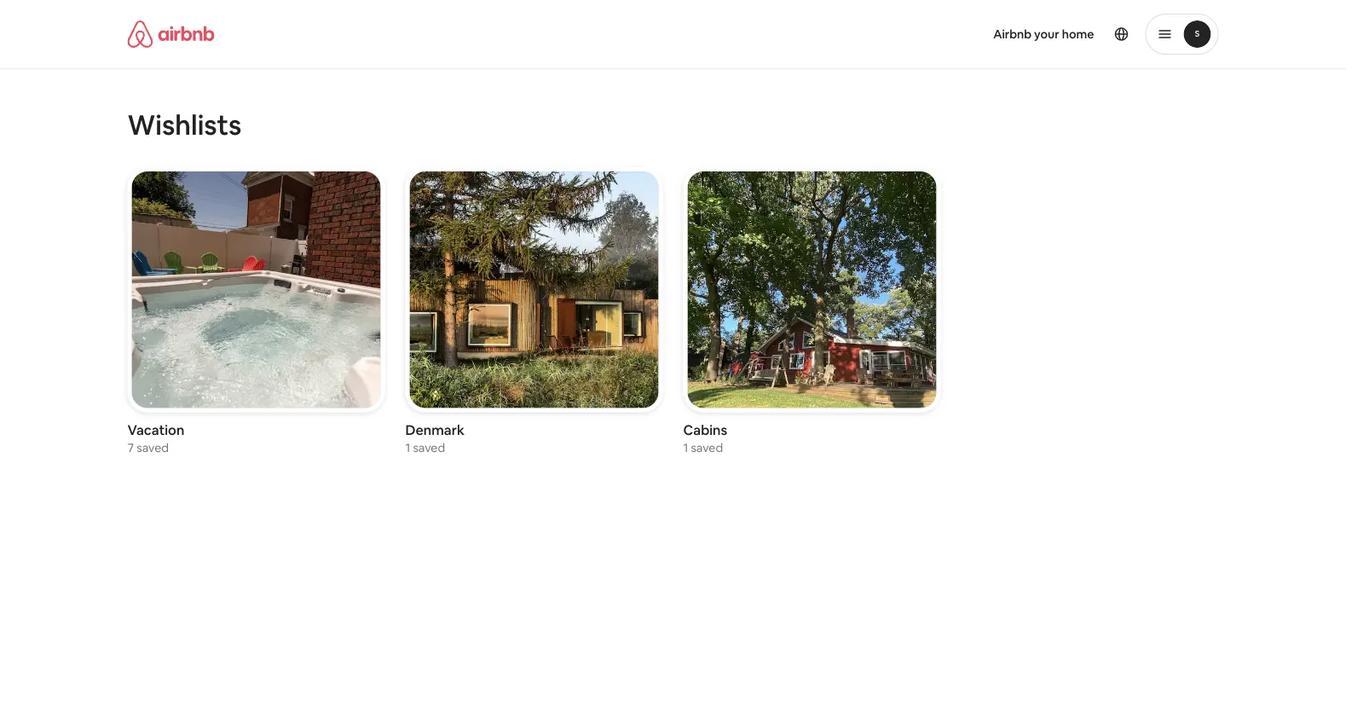 Task type: describe. For each thing, give the bounding box(es) containing it.
saved for denmark
[[413, 440, 445, 455]]

airbnb your home
[[994, 26, 1095, 42]]

1 for denmark
[[406, 440, 410, 455]]

vacation 7 saved
[[128, 421, 184, 455]]

denmark 1 saved
[[406, 421, 465, 455]]

saved for cabins
[[691, 440, 723, 455]]

wishlists
[[128, 107, 242, 142]]

vacation
[[128, 421, 184, 439]]

profile element
[[694, 0, 1219, 68]]



Task type: vqa. For each thing, say whether or not it's contained in the screenshot.
Airbnb
yes



Task type: locate. For each thing, give the bounding box(es) containing it.
1 inside cabins 1 saved
[[684, 440, 689, 455]]

1 horizontal spatial 1
[[684, 440, 689, 455]]

1 horizontal spatial saved
[[413, 440, 445, 455]]

0 horizontal spatial saved
[[137, 440, 169, 455]]

home
[[1062, 26, 1095, 42]]

saved for vacation
[[137, 440, 169, 455]]

saved down vacation
[[137, 440, 169, 455]]

denmark
[[406, 421, 465, 439]]

saved down cabins
[[691, 440, 723, 455]]

saved inside cabins 1 saved
[[691, 440, 723, 455]]

cabins
[[684, 421, 728, 439]]

2 1 from the left
[[684, 440, 689, 455]]

1 saved from the left
[[137, 440, 169, 455]]

2 saved from the left
[[413, 440, 445, 455]]

2 horizontal spatial saved
[[691, 440, 723, 455]]

saved down denmark
[[413, 440, 445, 455]]

1 1 from the left
[[406, 440, 410, 455]]

cabins 1 saved
[[684, 421, 728, 455]]

saved
[[137, 440, 169, 455], [413, 440, 445, 455], [691, 440, 723, 455]]

3 saved from the left
[[691, 440, 723, 455]]

airbnb your home link
[[983, 16, 1105, 52]]

your
[[1035, 26, 1060, 42]]

1 down denmark
[[406, 440, 410, 455]]

airbnb
[[994, 26, 1032, 42]]

7
[[128, 440, 134, 455]]

saved inside vacation 7 saved
[[137, 440, 169, 455]]

0 horizontal spatial 1
[[406, 440, 410, 455]]

saved inside denmark 1 saved
[[413, 440, 445, 455]]

1 inside denmark 1 saved
[[406, 440, 410, 455]]

1 for cabins
[[684, 440, 689, 455]]

1
[[406, 440, 410, 455], [684, 440, 689, 455]]

1 down cabins
[[684, 440, 689, 455]]



